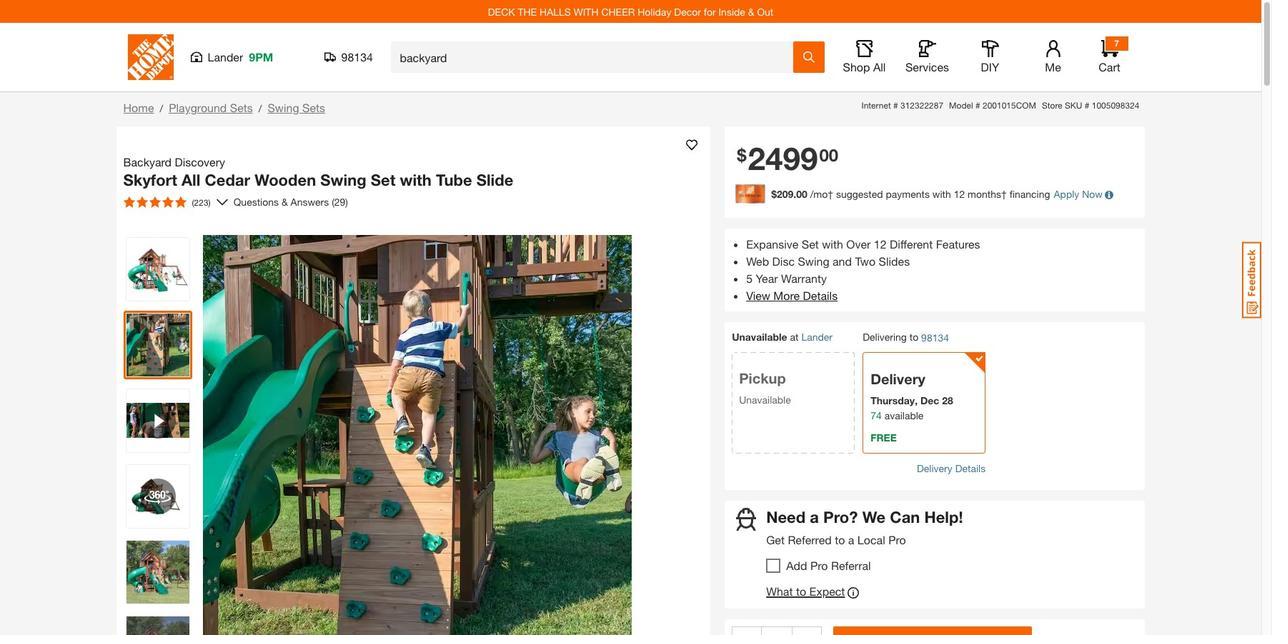 Task type: describe. For each thing, give the bounding box(es) containing it.
1005098324
[[1092, 100, 1140, 111]]

2 # from the left
[[976, 100, 980, 111]]

expansive
[[746, 237, 799, 251]]

get
[[766, 533, 785, 547]]

98134 link
[[921, 330, 949, 345]]

2 / from the left
[[259, 102, 262, 114]]

set inside backyard discovery skyfort all cedar wooden swing set with tube slide
[[371, 171, 396, 189]]

add
[[786, 559, 807, 573]]

delivery thursday, dec 28 74 available
[[871, 371, 953, 421]]

me
[[1045, 60, 1061, 74]]

backyard discovery swing sets 2001015com 77.3 image
[[126, 616, 189, 635]]

questions
[[234, 196, 279, 208]]

(223)
[[192, 197, 211, 208]]

swing inside expansive set with over 12 different features web disc swing and two slides 5 year warranty view more details
[[798, 254, 830, 268]]

1 # from the left
[[893, 100, 898, 111]]

backyard discovery swing sets 2001015com 64.0 image
[[126, 238, 189, 301]]

backyard
[[123, 155, 172, 169]]

swing inside backyard discovery skyfort all cedar wooden swing set with tube slide
[[320, 171, 366, 189]]

delivering to 98134
[[863, 331, 949, 344]]

what to expect
[[766, 585, 845, 598]]

apply
[[1054, 188, 1080, 200]]

two
[[855, 254, 876, 268]]

deck the halls with cheer holiday decor for inside & out
[[488, 5, 774, 18]]

0 vertical spatial lander
[[208, 50, 243, 64]]

now
[[1082, 188, 1103, 200]]

2001015com
[[983, 100, 1036, 111]]

cheer
[[601, 5, 635, 18]]

need a pro? we can help! get referred to a local pro
[[766, 508, 963, 547]]

store
[[1042, 100, 1063, 111]]

(223) button
[[118, 190, 216, 213]]

apply now
[[1054, 188, 1103, 200]]

pickup
[[739, 370, 786, 386]]

$
[[737, 145, 747, 165]]

deck
[[488, 5, 515, 18]]

apply now image
[[736, 185, 771, 204]]

warranty
[[781, 271, 827, 285]]

questions & answers (29)
[[234, 196, 348, 208]]

can
[[890, 508, 920, 527]]

pro inside need a pro? we can help! get referred to a local pro
[[889, 533, 906, 547]]

slides
[[879, 254, 910, 268]]

internet
[[862, 100, 891, 111]]

home / playground sets / swing sets
[[123, 101, 325, 114]]

6329498163112 image
[[126, 389, 189, 452]]

help!
[[924, 508, 963, 527]]

pro?
[[823, 508, 858, 527]]

dec
[[921, 394, 939, 406]]

0 vertical spatial unavailable
[[732, 331, 787, 343]]

model
[[949, 100, 973, 111]]

features
[[936, 237, 980, 251]]

year
[[756, 271, 778, 285]]

referred
[[788, 533, 832, 547]]

tube
[[436, 171, 472, 189]]

delivery for delivery thursday, dec 28 74 available
[[871, 371, 925, 387]]

slide
[[476, 171, 513, 189]]

to inside need a pro? we can help! get referred to a local pro
[[835, 533, 845, 547]]

we
[[862, 508, 886, 527]]

available
[[885, 409, 924, 421]]

set inside expansive set with over 12 different features web disc swing and two slides 5 year warranty view more details
[[802, 237, 819, 251]]

services button
[[905, 40, 950, 74]]

different
[[890, 237, 933, 251]]

9pm
[[249, 50, 273, 64]]

What can we help you find today? search field
[[400, 42, 792, 72]]

thursday,
[[871, 394, 918, 406]]

wooden
[[255, 171, 316, 189]]

shop
[[843, 60, 870, 74]]

decor
[[674, 5, 701, 18]]

delivering
[[863, 331, 907, 343]]

referral
[[831, 559, 871, 573]]

backyard discovery skyfort all cedar wooden swing set with tube slide
[[123, 155, 513, 189]]

expansive set with over 12 different features web disc swing and two slides 5 year warranty view more details
[[746, 237, 980, 302]]

3 # from the left
[[1085, 100, 1090, 111]]

halls
[[540, 5, 571, 18]]

me button
[[1030, 40, 1076, 74]]

what
[[766, 585, 793, 598]]

312322287
[[901, 100, 944, 111]]

0 vertical spatial &
[[748, 5, 754, 18]]

0 vertical spatial 12
[[954, 188, 965, 200]]

1 vertical spatial a
[[848, 533, 854, 547]]

lander 9pm
[[208, 50, 273, 64]]

local
[[858, 533, 885, 547]]

backyard discovery swing sets 2001015com 66.2 image
[[126, 541, 189, 604]]

deck the halls with cheer holiday decor for inside & out link
[[488, 5, 774, 18]]

1 vertical spatial unavailable
[[739, 394, 791, 406]]

cart
[[1099, 60, 1121, 74]]

1 horizontal spatial lander
[[802, 331, 833, 343]]

backyard discovery link
[[123, 154, 231, 171]]

1 / from the left
[[160, 102, 163, 114]]

diy
[[981, 60, 1000, 74]]

(29)
[[332, 196, 348, 208]]

more
[[774, 289, 800, 302]]

holiday
[[638, 5, 671, 18]]

$209.00
[[771, 188, 808, 200]]

all inside button
[[873, 60, 886, 74]]

details inside expansive set with over 12 different features web disc swing and two slides 5 year warranty view more details
[[803, 289, 838, 302]]

0 vertical spatial swing
[[268, 101, 299, 114]]

playground sets link
[[169, 101, 253, 114]]



Task type: locate. For each thing, give the bounding box(es) containing it.
0 horizontal spatial &
[[282, 196, 288, 208]]

0 horizontal spatial sets
[[230, 101, 253, 114]]

0 vertical spatial delivery
[[871, 371, 925, 387]]

312322287_s01 image
[[126, 465, 189, 528]]

with inside expansive set with over 12 different features web disc swing and two slides 5 year warranty view more details
[[822, 237, 843, 251]]

#
[[893, 100, 898, 111], [976, 100, 980, 111], [1085, 100, 1090, 111]]

1 horizontal spatial to
[[835, 533, 845, 547]]

months†
[[968, 188, 1007, 200]]

1 vertical spatial lander
[[802, 331, 833, 343]]

# right internet
[[893, 100, 898, 111]]

0 vertical spatial all
[[873, 60, 886, 74]]

1 horizontal spatial pro
[[889, 533, 906, 547]]

pro
[[889, 533, 906, 547], [810, 559, 828, 573]]

1 horizontal spatial /
[[259, 102, 262, 114]]

swing sets link
[[268, 101, 325, 114]]

1 horizontal spatial 98134
[[921, 331, 949, 344]]

all down discovery
[[182, 171, 200, 189]]

all inside backyard discovery skyfort all cedar wooden swing set with tube slide
[[182, 171, 200, 189]]

delivery
[[871, 371, 925, 387], [917, 462, 953, 474]]

1 horizontal spatial a
[[848, 533, 854, 547]]

pickup unavailable
[[739, 370, 791, 406]]

1 vertical spatial set
[[802, 237, 819, 251]]

lander left 9pm
[[208, 50, 243, 64]]

sets right playground
[[230, 101, 253, 114]]

0 vertical spatial a
[[810, 508, 819, 527]]

0 vertical spatial details
[[803, 289, 838, 302]]

0 vertical spatial set
[[371, 171, 396, 189]]

delivery up the "help!"
[[917, 462, 953, 474]]

0 horizontal spatial lander
[[208, 50, 243, 64]]

& left out
[[748, 5, 754, 18]]

2 horizontal spatial to
[[910, 331, 919, 343]]

1 vertical spatial to
[[835, 533, 845, 547]]

0 horizontal spatial details
[[803, 289, 838, 302]]

with
[[574, 5, 599, 18]]

00
[[819, 145, 838, 165]]

0 vertical spatial pro
[[889, 533, 906, 547]]

for
[[704, 5, 716, 18]]

details down warranty
[[803, 289, 838, 302]]

to down pro?
[[835, 533, 845, 547]]

details inside button
[[955, 462, 986, 474]]

delivery for delivery details
[[917, 462, 953, 474]]

set
[[371, 171, 396, 189], [802, 237, 819, 251]]

None field
[[762, 627, 792, 635]]

7
[[1114, 38, 1119, 49]]

/mo†
[[810, 188, 833, 200]]

cart 7
[[1099, 38, 1121, 74]]

to for expect
[[796, 585, 806, 598]]

pro down can
[[889, 533, 906, 547]]

1 sets from the left
[[230, 101, 253, 114]]

add pro referral
[[786, 559, 871, 573]]

with
[[400, 171, 432, 189], [933, 188, 951, 200], [822, 237, 843, 251]]

delivery inside delivery thursday, dec 28 74 available
[[871, 371, 925, 387]]

a up referred
[[810, 508, 819, 527]]

5 stars image
[[123, 196, 186, 208]]

diy button
[[967, 40, 1013, 74]]

0 horizontal spatial 12
[[874, 237, 887, 251]]

1 horizontal spatial details
[[955, 462, 986, 474]]

lander
[[208, 50, 243, 64], [802, 331, 833, 343]]

2 horizontal spatial #
[[1085, 100, 1090, 111]]

0 horizontal spatial a
[[810, 508, 819, 527]]

with right payments in the top right of the page
[[933, 188, 951, 200]]

to for 98134
[[910, 331, 919, 343]]

answers
[[291, 196, 329, 208]]

1 vertical spatial delivery
[[917, 462, 953, 474]]

/ right home
[[160, 102, 163, 114]]

unavailable at lander
[[732, 331, 833, 343]]

98134 button
[[324, 50, 373, 64]]

home link
[[123, 101, 154, 114]]

discovery
[[175, 155, 225, 169]]

sets down 98134 button
[[302, 101, 325, 114]]

1 horizontal spatial &
[[748, 5, 754, 18]]

with left tube
[[400, 171, 432, 189]]

# right sku
[[1085, 100, 1090, 111]]

0 horizontal spatial set
[[371, 171, 396, 189]]

view
[[746, 289, 770, 302]]

1 vertical spatial 12
[[874, 237, 887, 251]]

74
[[871, 409, 882, 421]]

cedar
[[205, 171, 250, 189]]

12 left months†
[[954, 188, 965, 200]]

2499
[[748, 140, 818, 178]]

2 horizontal spatial swing
[[798, 254, 830, 268]]

suggested
[[836, 188, 883, 200]]

swing
[[268, 101, 299, 114], [320, 171, 366, 189], [798, 254, 830, 268]]

swing down 9pm
[[268, 101, 299, 114]]

2 vertical spatial to
[[796, 585, 806, 598]]

delivery up thursday,
[[871, 371, 925, 387]]

1 vertical spatial details
[[955, 462, 986, 474]]

delivery details button
[[917, 461, 986, 476]]

1 vertical spatial &
[[282, 196, 288, 208]]

2 horizontal spatial with
[[933, 188, 951, 200]]

need
[[766, 508, 806, 527]]

1 horizontal spatial set
[[802, 237, 819, 251]]

$ 2499 00
[[737, 140, 838, 178]]

lander button
[[802, 331, 833, 343]]

0 vertical spatial 98134
[[341, 50, 373, 64]]

delivery inside button
[[917, 462, 953, 474]]

0 horizontal spatial all
[[182, 171, 200, 189]]

at
[[790, 331, 799, 343]]

2 vertical spatial swing
[[798, 254, 830, 268]]

0 vertical spatial to
[[910, 331, 919, 343]]

1 vertical spatial pro
[[810, 559, 828, 573]]

over
[[846, 237, 871, 251]]

0 horizontal spatial 98134
[[341, 50, 373, 64]]

98134 inside delivering to 98134
[[921, 331, 949, 344]]

12 right over
[[874, 237, 887, 251]]

backyard discovery swing sets 2001015com e1.1 image
[[126, 313, 189, 376]]

web
[[746, 254, 769, 268]]

playground
[[169, 101, 227, 114]]

5
[[746, 271, 753, 285]]

set up warranty
[[802, 237, 819, 251]]

skyfort
[[123, 171, 177, 189]]

lander right at
[[802, 331, 833, 343]]

the home depot logo image
[[128, 34, 173, 80]]

and
[[833, 254, 852, 268]]

1 vertical spatial 98134
[[921, 331, 949, 344]]

what to expect button
[[766, 585, 859, 602]]

disc
[[772, 254, 795, 268]]

12 inside expansive set with over 12 different features web disc swing and two slides 5 year warranty view more details
[[874, 237, 887, 251]]

feedback link image
[[1242, 242, 1262, 319]]

out
[[757, 5, 774, 18]]

/ left the "swing sets" link
[[259, 102, 262, 114]]

/
[[160, 102, 163, 114], [259, 102, 262, 114]]

1 horizontal spatial swing
[[320, 171, 366, 189]]

pro right the add
[[810, 559, 828, 573]]

1 horizontal spatial 12
[[954, 188, 965, 200]]

0 horizontal spatial swing
[[268, 101, 299, 114]]

&
[[748, 5, 754, 18], [282, 196, 288, 208]]

the
[[518, 5, 537, 18]]

swing up warranty
[[798, 254, 830, 268]]

apply now link
[[1054, 188, 1103, 200]]

0 horizontal spatial to
[[796, 585, 806, 598]]

1 vertical spatial swing
[[320, 171, 366, 189]]

to right what
[[796, 585, 806, 598]]

1 horizontal spatial sets
[[302, 101, 325, 114]]

1 horizontal spatial #
[[976, 100, 980, 111]]

internet # 312322287 model # 2001015com store sku # 1005098324
[[862, 100, 1140, 111]]

12
[[954, 188, 965, 200], [874, 237, 887, 251]]

with inside backyard discovery skyfort all cedar wooden swing set with tube slide
[[400, 171, 432, 189]]

with up and
[[822, 237, 843, 251]]

set left tube
[[371, 171, 396, 189]]

financing
[[1010, 188, 1050, 200]]

to inside what to expect button
[[796, 585, 806, 598]]

all
[[873, 60, 886, 74], [182, 171, 200, 189]]

2 sets from the left
[[302, 101, 325, 114]]

sets
[[230, 101, 253, 114], [302, 101, 325, 114]]

0 horizontal spatial /
[[160, 102, 163, 114]]

services
[[906, 60, 949, 74]]

inside
[[719, 5, 745, 18]]

unavailable left at
[[732, 331, 787, 343]]

unavailable
[[732, 331, 787, 343], [739, 394, 791, 406]]

a
[[810, 508, 819, 527], [848, 533, 854, 547]]

0 horizontal spatial with
[[400, 171, 432, 189]]

1 vertical spatial all
[[182, 171, 200, 189]]

to inside delivering to 98134
[[910, 331, 919, 343]]

# right model
[[976, 100, 980, 111]]

98134 inside button
[[341, 50, 373, 64]]

& down wooden
[[282, 196, 288, 208]]

details up the "help!"
[[955, 462, 986, 474]]

1 horizontal spatial all
[[873, 60, 886, 74]]

shop all
[[843, 60, 886, 74]]

swing up (29)
[[320, 171, 366, 189]]

free
[[871, 431, 897, 444]]

delivery details
[[917, 462, 986, 474]]

a left local
[[848, 533, 854, 547]]

28
[[942, 394, 953, 406]]

$209.00 /mo† suggested payments with 12 months† financing
[[771, 188, 1050, 200]]

0 horizontal spatial #
[[893, 100, 898, 111]]

to left 98134 link on the bottom right of page
[[910, 331, 919, 343]]

sku
[[1065, 100, 1082, 111]]

shop all button
[[842, 40, 887, 74]]

home
[[123, 101, 154, 114]]

unavailable down pickup
[[739, 394, 791, 406]]

0 horizontal spatial pro
[[810, 559, 828, 573]]

details
[[803, 289, 838, 302], [955, 462, 986, 474]]

all right shop
[[873, 60, 886, 74]]

1 horizontal spatial with
[[822, 237, 843, 251]]



Task type: vqa. For each thing, say whether or not it's contained in the screenshot.


